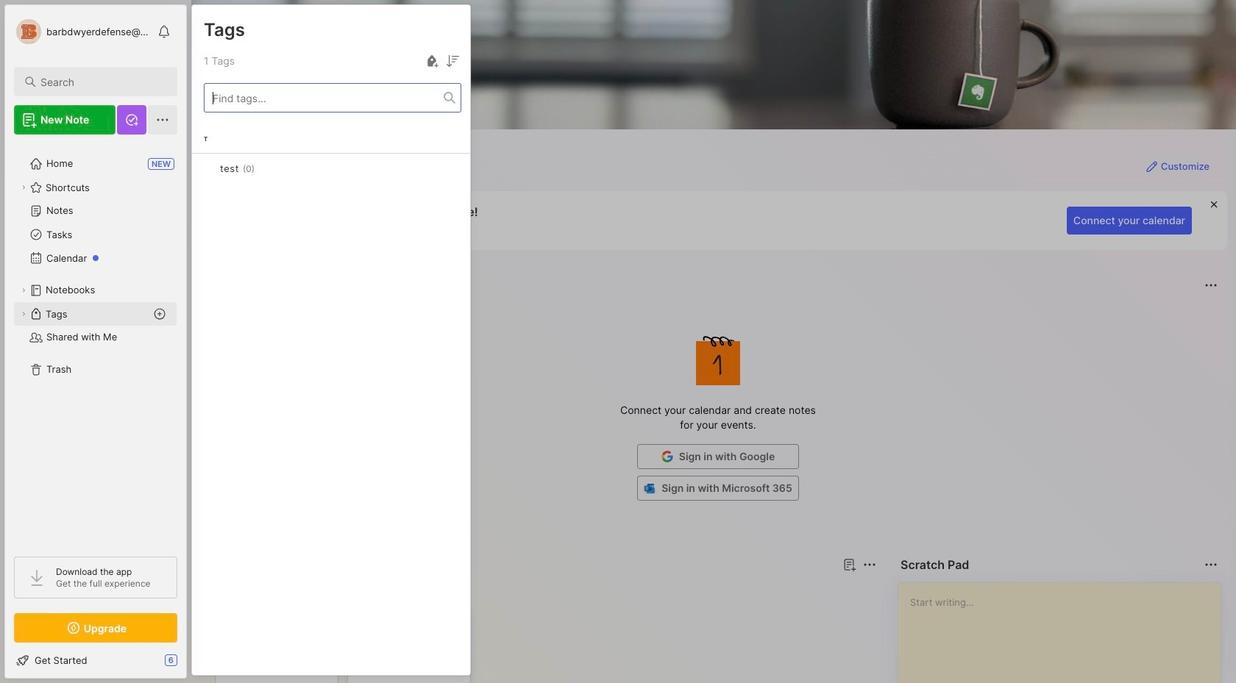 Task type: locate. For each thing, give the bounding box(es) containing it.
click to collapse image
[[186, 657, 197, 674]]

Help and Learning task checklist field
[[5, 649, 186, 673]]

main element
[[0, 0, 191, 684]]

tree
[[5, 144, 186, 544]]

tree inside main element
[[5, 144, 186, 544]]

None search field
[[40, 73, 164, 91]]

row group
[[192, 124, 470, 204], [215, 609, 480, 684]]

sort options image
[[444, 52, 461, 70]]

tab
[[218, 583, 261, 601]]

expand tags image
[[19, 310, 28, 319]]

0 vertical spatial row group
[[192, 124, 470, 204]]

none search field inside main element
[[40, 73, 164, 91]]



Task type: describe. For each thing, give the bounding box(es) containing it.
Start writing… text field
[[910, 584, 1220, 684]]

Tag actions field
[[255, 161, 278, 176]]

1 vertical spatial row group
[[215, 609, 480, 684]]

Find tags… text field
[[205, 88, 444, 108]]

tag actions image
[[255, 163, 278, 174]]

Account field
[[14, 17, 150, 46]]

Sort field
[[444, 52, 461, 70]]

Search text field
[[40, 75, 164, 89]]

create new tag image
[[423, 52, 441, 70]]

expand notebooks image
[[19, 286, 28, 295]]



Task type: vqa. For each thing, say whether or not it's contained in the screenshot.
Sort Options icon
yes



